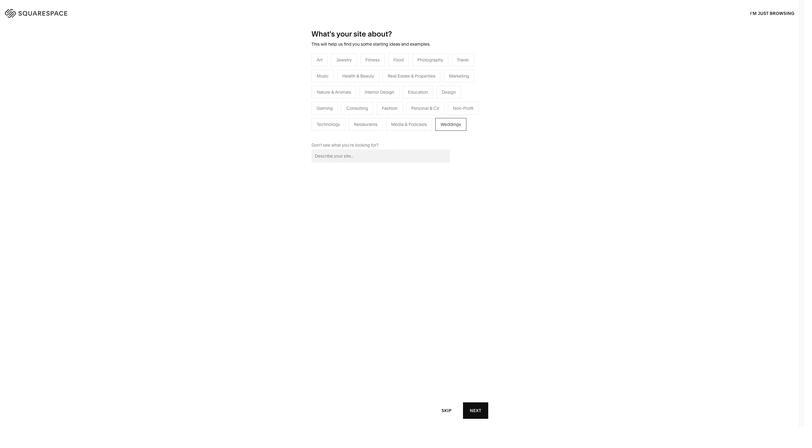 Task type: vqa. For each thing, say whether or not it's contained in the screenshot.
NATURE
yes



Task type: describe. For each thing, give the bounding box(es) containing it.
design inside "interior design" radio
[[380, 89, 395, 95]]

& right home
[[415, 85, 417, 90]]

restaurants link
[[337, 94, 367, 99]]

personal & cv
[[412, 106, 440, 111]]

and
[[402, 41, 409, 47]]

real estate & properties inside real estate & properties option
[[388, 73, 436, 79]]

Gaming radio
[[312, 102, 338, 115]]

next button
[[463, 403, 488, 419]]

marketing
[[450, 73, 470, 79]]

& right health at the top left
[[357, 73, 360, 79]]

Music radio
[[312, 70, 334, 82]]

travel link
[[337, 85, 355, 90]]

Consulting radio
[[342, 102, 374, 115]]

interior design
[[365, 89, 395, 95]]

health
[[343, 73, 356, 79]]

Non-Profit radio
[[448, 102, 479, 115]]

fitness link
[[401, 103, 422, 108]]

for?
[[371, 142, 379, 148]]

log
[[777, 9, 787, 15]]

1 vertical spatial properties
[[364, 130, 385, 136]]

non-profit
[[454, 106, 474, 111]]

community & non-profits
[[273, 112, 324, 117]]

properties inside real estate & properties option
[[415, 73, 436, 79]]

will
[[321, 41, 327, 47]]

don't
[[312, 142, 322, 148]]

0 vertical spatial media
[[337, 103, 350, 108]]

Don't see what you're looking for? field
[[312, 149, 450, 163]]

professional services
[[273, 94, 315, 99]]

help
[[329, 41, 337, 47]]

looking
[[355, 142, 370, 148]]

media & podcasts link
[[337, 103, 379, 108]]

& right community
[[297, 112, 300, 117]]

you
[[353, 41, 360, 47]]

design inside design 'option'
[[442, 89, 456, 95]]

Education radio
[[403, 86, 434, 99]]

nature & animals link
[[401, 94, 442, 99]]

media & podcasts inside radio
[[391, 122, 427, 127]]

gaming
[[317, 106, 333, 111]]

Real Estate & Properties radio
[[383, 70, 441, 82]]

Restaurants radio
[[349, 118, 383, 131]]

consulting
[[347, 106, 368, 111]]

log             in
[[777, 9, 793, 15]]

starting
[[373, 41, 389, 47]]

Fitness radio
[[361, 54, 385, 66]]

community & non-profits link
[[273, 112, 330, 117]]

& down home & decor
[[416, 94, 419, 99]]

site
[[354, 30, 366, 38]]

home & decor
[[401, 85, 431, 90]]

what's your site about? this will help us find you some starting ideas and examples.
[[312, 30, 431, 47]]

education
[[408, 89, 429, 95]]

fitness inside radio
[[366, 57, 380, 63]]

music
[[317, 73, 329, 79]]

1 vertical spatial real estate & properties
[[337, 130, 385, 136]]

0 horizontal spatial weddings
[[337, 121, 357, 127]]

non- inside radio
[[454, 106, 464, 111]]

skip
[[442, 408, 452, 414]]

Design radio
[[437, 86, 462, 99]]

in
[[788, 9, 793, 15]]

some
[[361, 41, 372, 47]]

restaurants inside option
[[354, 122, 378, 127]]

examples.
[[410, 41, 431, 47]]

animals inside 'nature & animals' radio
[[335, 89, 351, 95]]

your
[[337, 30, 352, 38]]

0 horizontal spatial estate
[[347, 130, 359, 136]]

Health & Beauty radio
[[338, 70, 380, 82]]

Food radio
[[389, 54, 409, 66]]

profit
[[464, 106, 474, 111]]

Photography radio
[[413, 54, 449, 66]]

professional
[[273, 94, 297, 99]]

& left cv
[[430, 106, 433, 111]]

real inside option
[[388, 73, 397, 79]]

Media & Podcasts radio
[[386, 118, 433, 131]]

ideas
[[390, 41, 401, 47]]

travel inside travel radio
[[457, 57, 469, 63]]

Fashion radio
[[377, 102, 403, 115]]

0 vertical spatial podcasts
[[354, 103, 373, 108]]

about?
[[368, 30, 392, 38]]

art
[[317, 57, 323, 63]]

& inside radio
[[332, 89, 334, 95]]

lusaka image
[[320, 208, 480, 421]]

& up looking
[[360, 130, 363, 136]]

Personal & CV radio
[[406, 102, 445, 115]]

us
[[338, 41, 343, 47]]



Task type: locate. For each thing, give the bounding box(es) containing it.
restaurants down travel link
[[337, 94, 361, 99]]

podcasts down personal
[[409, 122, 427, 127]]

& down restaurants link
[[351, 103, 353, 108]]

0 vertical spatial fitness
[[366, 57, 380, 63]]

1 horizontal spatial fitness
[[401, 103, 416, 108]]

0 horizontal spatial media & podcasts
[[337, 103, 373, 108]]

what's
[[312, 30, 335, 38]]

media & podcasts down restaurants link
[[337, 103, 373, 108]]

travel up restaurants link
[[337, 85, 349, 90]]

podcasts
[[354, 103, 373, 108], [409, 122, 427, 127]]

professional services link
[[273, 94, 321, 99]]

real estate & properties link
[[337, 130, 391, 136]]

0 vertical spatial restaurants
[[337, 94, 361, 99]]

i'm
[[751, 11, 758, 16]]

what
[[332, 142, 341, 148]]

properties up for?
[[364, 130, 385, 136]]

Interior Design radio
[[360, 86, 400, 99]]

& up home & decor
[[411, 73, 414, 79]]

next
[[470, 408, 482, 414]]

lusaka element
[[320, 208, 480, 421]]

log             in link
[[777, 9, 793, 15]]

browsing
[[771, 11, 795, 16]]

0 vertical spatial real estate & properties
[[388, 73, 436, 79]]

decor
[[418, 85, 431, 90]]

0 horizontal spatial non-
[[301, 112, 311, 117]]

Jewelry radio
[[331, 54, 357, 66]]

travel
[[457, 57, 469, 63], [337, 85, 349, 90]]

fitness down some
[[366, 57, 380, 63]]

weddings link
[[337, 121, 364, 127]]

nature
[[317, 89, 331, 95], [401, 94, 415, 99]]

this
[[312, 41, 320, 47]]

media & podcasts
[[337, 103, 373, 108], [391, 122, 427, 127]]

restaurants
[[337, 94, 361, 99], [354, 122, 378, 127]]

1 vertical spatial non-
[[301, 112, 311, 117]]

1 vertical spatial estate
[[347, 130, 359, 136]]

cv
[[434, 106, 440, 111]]

photography
[[418, 57, 444, 63]]

weddings down the non-profit radio at the right top of page
[[441, 122, 462, 127]]

0 horizontal spatial fitness
[[366, 57, 380, 63]]

1 horizontal spatial media & podcasts
[[391, 122, 427, 127]]

0 vertical spatial estate
[[398, 73, 410, 79]]

1 vertical spatial podcasts
[[409, 122, 427, 127]]

non- up weddings "radio"
[[454, 106, 464, 111]]

nature inside radio
[[317, 89, 331, 95]]

find
[[344, 41, 352, 47]]

home & decor link
[[401, 85, 437, 90]]

&
[[357, 73, 360, 79], [411, 73, 414, 79], [415, 85, 417, 90], [332, 89, 334, 95], [416, 94, 419, 99], [351, 103, 353, 108], [430, 106, 433, 111], [297, 112, 300, 117], [405, 122, 408, 127], [360, 130, 363, 136]]

weddings inside "radio"
[[441, 122, 462, 127]]

1 horizontal spatial travel
[[457, 57, 469, 63]]

1 horizontal spatial podcasts
[[409, 122, 427, 127]]

nature & animals inside radio
[[317, 89, 351, 95]]

1 vertical spatial media & podcasts
[[391, 122, 427, 127]]

media
[[337, 103, 350, 108], [391, 122, 404, 127]]

Nature & Animals radio
[[312, 86, 357, 99]]

jewelry
[[337, 57, 352, 63]]

fitness
[[366, 57, 380, 63], [401, 103, 416, 108]]

real down weddings link
[[337, 130, 346, 136]]

squarespace logo link
[[12, 7, 168, 17]]

Marketing radio
[[444, 70, 475, 82]]

nature & animals
[[317, 89, 351, 95], [401, 94, 436, 99]]

Travel radio
[[452, 54, 474, 66]]

fashion
[[382, 106, 398, 111]]

real
[[388, 73, 397, 79], [337, 130, 346, 136]]

& down fitness link
[[405, 122, 408, 127]]

services
[[298, 94, 315, 99]]

restaurants up real estate & properties link
[[354, 122, 378, 127]]

just
[[759, 11, 769, 16]]

0 horizontal spatial travel
[[337, 85, 349, 90]]

1 horizontal spatial estate
[[398, 73, 410, 79]]

nature & animals up gaming option on the left
[[317, 89, 351, 95]]

0 horizontal spatial properties
[[364, 130, 385, 136]]

Art radio
[[312, 54, 328, 66]]

0 horizontal spatial media
[[337, 103, 350, 108]]

skip button
[[435, 403, 459, 419]]

animals
[[335, 89, 351, 95], [420, 94, 436, 99]]

home
[[401, 85, 414, 90]]

estate inside option
[[398, 73, 410, 79]]

media down fashion
[[391, 122, 404, 127]]

fitness down nature & animals link at top
[[401, 103, 416, 108]]

nature down home
[[401, 94, 415, 99]]

0 horizontal spatial podcasts
[[354, 103, 373, 108]]

animals down decor
[[420, 94, 436, 99]]

1 vertical spatial real
[[337, 130, 346, 136]]

weddings down events link
[[337, 121, 357, 127]]

nature & animals down home & decor link
[[401, 94, 436, 99]]

0 horizontal spatial animals
[[335, 89, 351, 95]]

you're
[[342, 142, 354, 148]]

non- down services
[[301, 112, 311, 117]]

1 horizontal spatial design
[[442, 89, 456, 95]]

0 vertical spatial non-
[[454, 106, 464, 111]]

real estate & properties up looking
[[337, 130, 385, 136]]

media & podcasts down fitness link
[[391, 122, 427, 127]]

0 horizontal spatial nature & animals
[[317, 89, 351, 95]]

1 horizontal spatial non-
[[454, 106, 464, 111]]

1 horizontal spatial media
[[391, 122, 404, 127]]

& left travel link
[[332, 89, 334, 95]]

food
[[394, 57, 404, 63]]

events link
[[337, 112, 356, 117]]

estate down weddings link
[[347, 130, 359, 136]]

1 horizontal spatial animals
[[420, 94, 436, 99]]

properties
[[415, 73, 436, 79], [364, 130, 385, 136]]

see
[[323, 142, 331, 148]]

0 horizontal spatial design
[[380, 89, 395, 95]]

1 vertical spatial restaurants
[[354, 122, 378, 127]]

estate
[[398, 73, 410, 79], [347, 130, 359, 136]]

1 vertical spatial fitness
[[401, 103, 416, 108]]

real down food
[[388, 73, 397, 79]]

podcasts down restaurants link
[[354, 103, 373, 108]]

0 vertical spatial real
[[388, 73, 397, 79]]

personal
[[412, 106, 429, 111]]

1 horizontal spatial nature
[[401, 94, 415, 99]]

1 horizontal spatial properties
[[415, 73, 436, 79]]

events
[[337, 112, 350, 117]]

1 horizontal spatial real estate & properties
[[388, 73, 436, 79]]

estate up home
[[398, 73, 410, 79]]

weddings
[[337, 121, 357, 127], [441, 122, 462, 127]]

design down marketing radio
[[442, 89, 456, 95]]

0 vertical spatial media & podcasts
[[337, 103, 373, 108]]

interior
[[365, 89, 379, 95]]

2 design from the left
[[442, 89, 456, 95]]

animals down health at the top left
[[335, 89, 351, 95]]

community
[[273, 112, 296, 117]]

beauty
[[361, 73, 374, 79]]

0 vertical spatial properties
[[415, 73, 436, 79]]

1 horizontal spatial nature & animals
[[401, 94, 436, 99]]

technology
[[317, 122, 340, 127]]

real estate & properties up home & decor
[[388, 73, 436, 79]]

Weddings radio
[[436, 118, 467, 131]]

0 horizontal spatial real
[[337, 130, 346, 136]]

1 design from the left
[[380, 89, 395, 95]]

media inside radio
[[391, 122, 404, 127]]

podcasts inside media & podcasts radio
[[409, 122, 427, 127]]

i'm just browsing
[[751, 11, 795, 16]]

real estate & properties
[[388, 73, 436, 79], [337, 130, 385, 136]]

1 vertical spatial travel
[[337, 85, 349, 90]]

design right interior
[[380, 89, 395, 95]]

media up events
[[337, 103, 350, 108]]

1 vertical spatial media
[[391, 122, 404, 127]]

travel up marketing radio
[[457, 57, 469, 63]]

0 horizontal spatial real estate & properties
[[337, 130, 385, 136]]

1 horizontal spatial real
[[388, 73, 397, 79]]

0 vertical spatial travel
[[457, 57, 469, 63]]

health & beauty
[[343, 73, 374, 79]]

don't see what you're looking for?
[[312, 142, 379, 148]]

profits
[[311, 112, 324, 117]]

non-
[[454, 106, 464, 111], [301, 112, 311, 117]]

properties up decor
[[415, 73, 436, 79]]

nature down music option
[[317, 89, 331, 95]]

1 horizontal spatial weddings
[[441, 122, 462, 127]]

design
[[380, 89, 395, 95], [442, 89, 456, 95]]

i'm just browsing link
[[751, 5, 795, 22]]

squarespace logo image
[[12, 7, 83, 17]]

0 horizontal spatial nature
[[317, 89, 331, 95]]

Technology radio
[[312, 118, 346, 131]]



